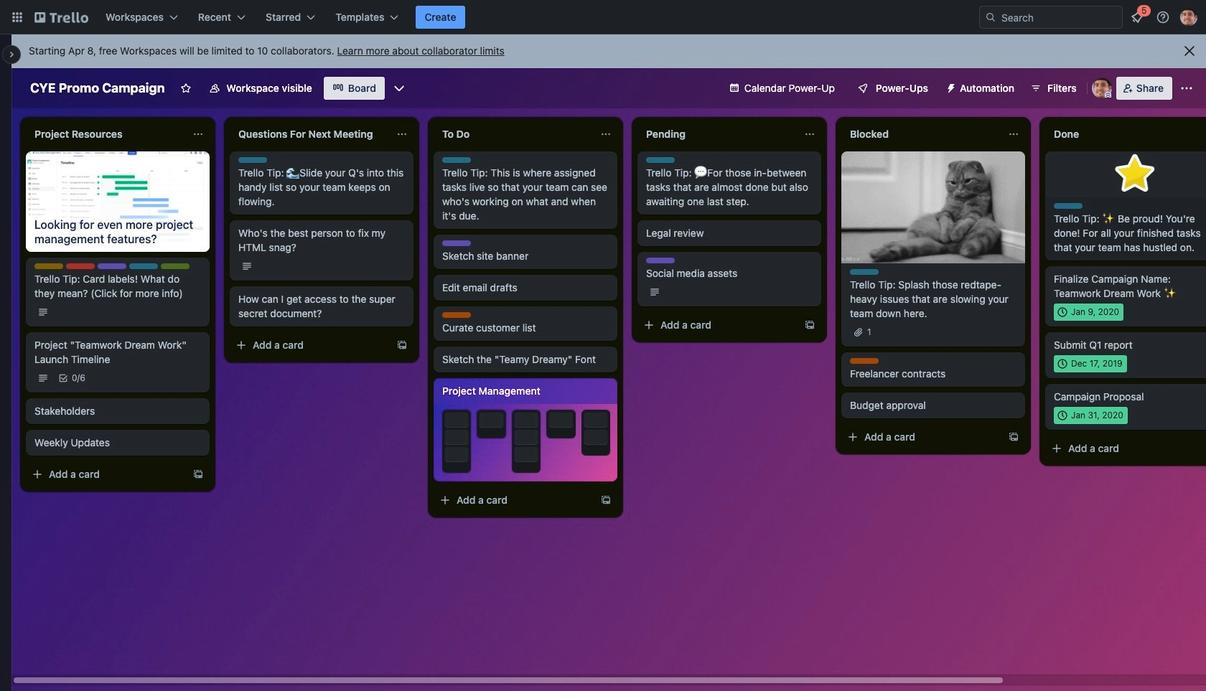 Task type: vqa. For each thing, say whether or not it's contained in the screenshot.
sm icon associated with Automation
no



Task type: describe. For each thing, give the bounding box(es) containing it.
0 horizontal spatial color: purple, title: "design team" element
[[98, 263, 126, 269]]

back to home image
[[34, 6, 88, 29]]

1 horizontal spatial create from template… image
[[600, 495, 612, 506]]

open information menu image
[[1156, 10, 1170, 24]]

james peterson (jamespeterson93) image
[[1180, 9, 1198, 26]]

0 horizontal spatial color: orange, title: "one more step" element
[[442, 312, 471, 318]]

star or unstar board image
[[181, 83, 192, 94]]

2 horizontal spatial color: purple, title: "design team" element
[[646, 258, 675, 264]]

Search field
[[997, 6, 1122, 28]]

search image
[[985, 11, 997, 23]]

james peterson (jamespeterson93) image
[[1092, 78, 1112, 98]]

0 vertical spatial create from template… image
[[804, 320, 816, 331]]

0 horizontal spatial create from template… image
[[396, 340, 408, 351]]

color: lime, title: "halp" element
[[161, 263, 190, 269]]

star image
[[1112, 151, 1158, 197]]

1 horizontal spatial color: orange, title: "one more step" element
[[850, 358, 879, 364]]

sm image
[[940, 77, 960, 97]]



Task type: locate. For each thing, give the bounding box(es) containing it.
None text field
[[230, 123, 391, 146], [434, 123, 595, 146], [638, 123, 798, 146], [1045, 123, 1206, 146], [230, 123, 391, 146], [434, 123, 595, 146], [638, 123, 798, 146], [1045, 123, 1206, 146]]

None text field
[[26, 123, 187, 146], [842, 123, 1002, 146], [26, 123, 187, 146], [842, 123, 1002, 146]]

show menu image
[[1180, 81, 1194, 95]]

primary element
[[0, 0, 1206, 34]]

None checkbox
[[1054, 407, 1128, 424]]

1 horizontal spatial create from template… image
[[1008, 431, 1020, 443]]

0 vertical spatial color: orange, title: "one more step" element
[[442, 312, 471, 318]]

color: red, title: "priority" element
[[66, 263, 95, 269]]

color: orange, title: "one more step" element
[[442, 312, 471, 318], [850, 358, 879, 364]]

1 vertical spatial color: orange, title: "one more step" element
[[850, 358, 879, 364]]

color: yellow, title: "copy request" element
[[34, 263, 63, 269]]

2 vertical spatial create from template… image
[[600, 495, 612, 506]]

color: sky, title: "trello tip" element
[[238, 157, 267, 163], [442, 157, 471, 163], [646, 157, 675, 163], [1054, 203, 1083, 209], [129, 263, 158, 269], [850, 269, 879, 275]]

0 horizontal spatial create from template… image
[[192, 469, 204, 480]]

1 horizontal spatial color: purple, title: "design team" element
[[442, 241, 471, 246]]

create from template… image
[[1008, 431, 1020, 443], [192, 469, 204, 480]]

Board name text field
[[23, 77, 172, 100]]

customize views image
[[392, 81, 406, 95]]

1 vertical spatial create from template… image
[[192, 469, 204, 480]]

1 vertical spatial create from template… image
[[396, 340, 408, 351]]

None checkbox
[[1054, 304, 1124, 321], [1054, 355, 1127, 373], [1054, 304, 1124, 321], [1054, 355, 1127, 373]]

this member is an admin of this board. image
[[1105, 92, 1111, 98]]

create from template… image
[[804, 320, 816, 331], [396, 340, 408, 351], [600, 495, 612, 506]]

color: purple, title: "design team" element
[[442, 241, 471, 246], [646, 258, 675, 264], [98, 263, 126, 269]]

2 horizontal spatial create from template… image
[[804, 320, 816, 331]]

5 notifications image
[[1129, 9, 1146, 26]]

0 vertical spatial create from template… image
[[1008, 431, 1020, 443]]



